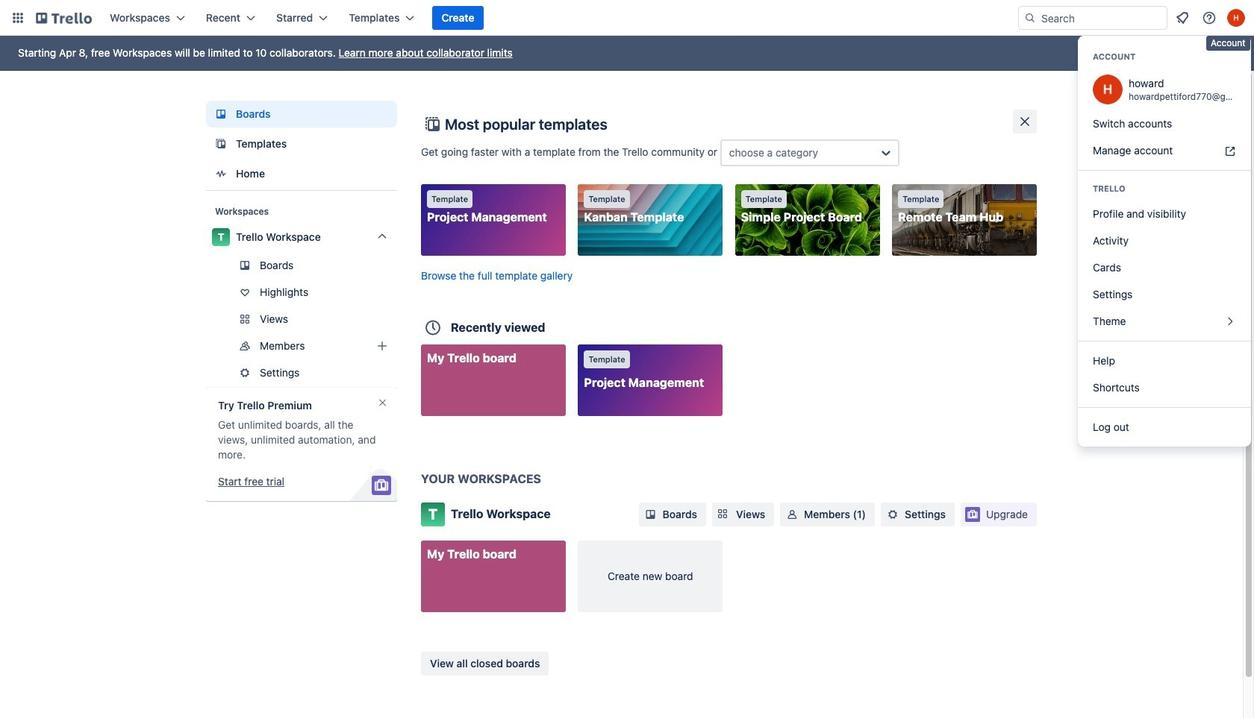 Task type: locate. For each thing, give the bounding box(es) containing it.
1 horizontal spatial sm image
[[785, 508, 800, 523]]

board image
[[212, 105, 230, 123]]

tooltip
[[1207, 36, 1250, 50]]

0 notifications image
[[1174, 9, 1192, 27]]

add image
[[373, 337, 391, 355]]

0 horizontal spatial sm image
[[643, 508, 658, 523]]

open information menu image
[[1202, 10, 1217, 25]]

howard (howard38800628) image
[[1227, 9, 1245, 27]]

primary element
[[0, 0, 1254, 36]]

home image
[[212, 165, 230, 183]]

Search field
[[1036, 7, 1167, 28]]

2 sm image from the left
[[785, 508, 800, 523]]

sm image
[[643, 508, 658, 523], [785, 508, 800, 523]]



Task type: describe. For each thing, give the bounding box(es) containing it.
template board image
[[212, 135, 230, 153]]

1 sm image from the left
[[643, 508, 658, 523]]

search image
[[1024, 12, 1036, 24]]

back to home image
[[36, 6, 92, 30]]

howard (howard38800628) image
[[1093, 75, 1123, 105]]

sm image
[[886, 508, 900, 523]]



Task type: vqa. For each thing, say whether or not it's contained in the screenshot.
branded
no



